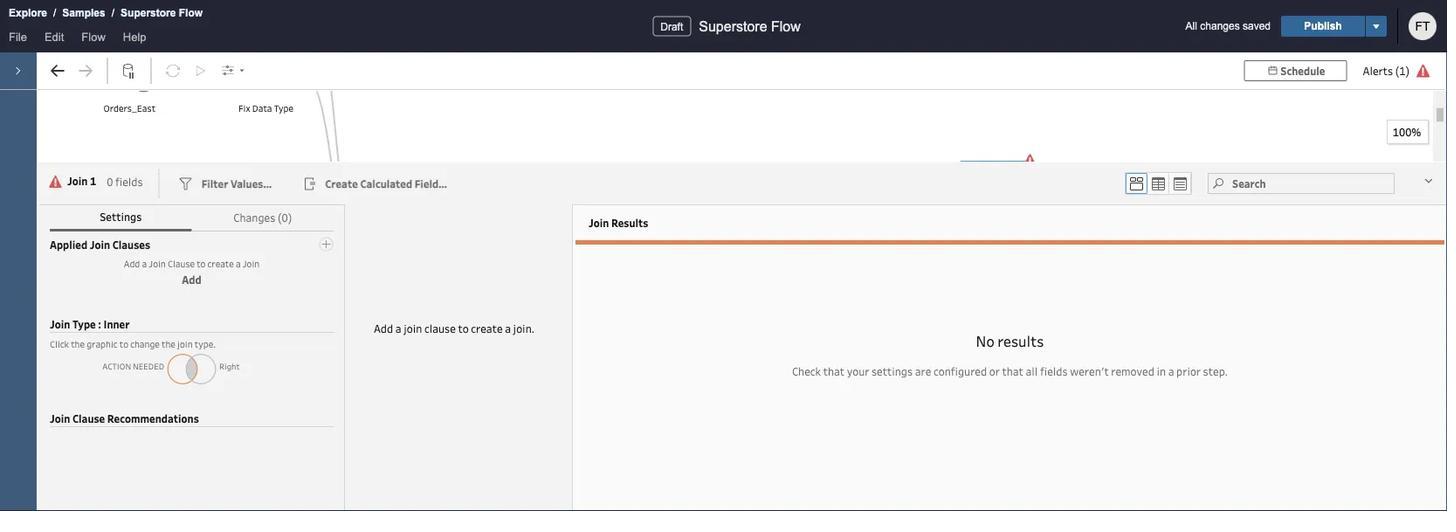 Task type: describe. For each thing, give the bounding box(es) containing it.
add for add a join clause to create a join.
[[374, 321, 393, 335]]

join right applied
[[90, 238, 110, 252]]

schedule
[[1281, 64, 1326, 78]]

join 1
[[67, 174, 96, 188]]

settings
[[872, 364, 913, 378]]

publish button
[[1282, 16, 1365, 37]]

1 horizontal spatial type
[[274, 102, 293, 114]]

:
[[98, 317, 101, 331]]

schedule button
[[1244, 60, 1347, 81]]

clauses
[[112, 238, 150, 252]]

help button
[[114, 27, 155, 52]]

configured
[[934, 364, 987, 378]]

all
[[1186, 20, 1198, 32]]

create for join
[[207, 257, 234, 269]]

join down click
[[50, 411, 70, 425]]

explore / samples / superstore flow
[[9, 7, 203, 19]]

type.
[[195, 338, 216, 350]]

all
[[1026, 364, 1038, 378]]

1 horizontal spatial flow
[[179, 7, 203, 19]]

a down changes
[[236, 257, 241, 269]]

fix
[[239, 102, 250, 114]]

to for clause
[[197, 257, 206, 269]]

join down the clauses
[[149, 257, 166, 269]]

add a join clause to create a join.
[[374, 321, 535, 335]]

are
[[915, 364, 932, 378]]

0 vertical spatial fields
[[115, 174, 143, 189]]

join.
[[513, 321, 535, 335]]

changes
[[233, 211, 275, 225]]

1 vertical spatial join
[[177, 338, 193, 350]]

file
[[9, 30, 27, 43]]

Search text field
[[1208, 173, 1395, 194]]

removed
[[1111, 364, 1155, 378]]

0 vertical spatial clause
[[168, 257, 195, 269]]

your
[[847, 364, 870, 378]]

a right in
[[1169, 364, 1175, 378]]

join down changes
[[243, 257, 260, 269]]

ft
[[1416, 19, 1431, 33]]

create for join.
[[471, 321, 503, 335]]

inner
[[103, 317, 130, 331]]

draft
[[661, 21, 683, 32]]

check
[[792, 364, 821, 378]]

changes
[[1201, 20, 1240, 32]]

0
[[107, 174, 113, 189]]

fix data type
[[239, 102, 293, 114]]

join results
[[589, 216, 649, 230]]

join type : inner
[[50, 317, 130, 331]]

join left results
[[589, 216, 609, 230]]

explore link
[[8, 4, 48, 22]]

1 horizontal spatial superstore
[[699, 18, 767, 34]]

change
[[130, 338, 160, 350]]

1
[[90, 174, 96, 188]]

click
[[50, 338, 69, 350]]

publish
[[1305, 20, 1342, 32]]

alerts
[[1363, 63, 1393, 78]]

1 the from the left
[[71, 338, 85, 350]]

add a join clause to create a join
[[124, 257, 260, 269]]



Task type: locate. For each thing, give the bounding box(es) containing it.
clause
[[424, 321, 456, 335]]

all changes saved
[[1186, 20, 1271, 32]]

add left clause
[[374, 321, 393, 335]]

1 horizontal spatial to
[[197, 257, 206, 269]]

fields right all
[[1040, 364, 1068, 378]]

2 / from the left
[[112, 7, 114, 19]]

superstore flow link
[[120, 4, 204, 22]]

/ right samples
[[112, 7, 114, 19]]

0 vertical spatial to
[[197, 257, 206, 269]]

to down inner
[[120, 338, 128, 350]]

0 horizontal spatial to
[[120, 338, 128, 350]]

0 horizontal spatial flow
[[82, 30, 106, 43]]

settings
[[100, 210, 142, 224]]

1 horizontal spatial join
[[404, 321, 422, 335]]

results
[[998, 331, 1044, 350]]

no
[[976, 331, 995, 350]]

0 horizontal spatial type
[[72, 317, 96, 331]]

to right clause
[[458, 321, 469, 335]]

/
[[53, 7, 56, 19], [112, 7, 114, 19]]

1 / from the left
[[53, 7, 56, 19]]

join left clause
[[404, 321, 422, 335]]

(0)
[[278, 211, 292, 225]]

1 that from the left
[[824, 364, 845, 378]]

weren't
[[1070, 364, 1109, 378]]

1 vertical spatial type
[[72, 317, 96, 331]]

0 horizontal spatial clause
[[72, 411, 105, 425]]

0 horizontal spatial create
[[207, 257, 234, 269]]

join clause recommendations
[[50, 411, 199, 425]]

a down the clauses
[[142, 257, 147, 269]]

None radio
[[1148, 173, 1170, 194], [1170, 173, 1192, 194], [1148, 173, 1170, 194], [1170, 173, 1192, 194]]

(1)
[[1396, 63, 1410, 78]]

fields
[[115, 174, 143, 189], [1040, 364, 1068, 378]]

applied
[[50, 238, 87, 252]]

prior
[[1177, 364, 1201, 378]]

1 vertical spatial clause
[[72, 411, 105, 425]]

clause left "recommendations"
[[72, 411, 105, 425]]

to up type.
[[197, 257, 206, 269]]

1 vertical spatial to
[[458, 321, 469, 335]]

1 vertical spatial add
[[374, 321, 393, 335]]

that
[[824, 364, 845, 378], [1002, 364, 1024, 378]]

a left clause
[[396, 321, 401, 335]]

1 horizontal spatial create
[[471, 321, 503, 335]]

1 horizontal spatial /
[[112, 7, 114, 19]]

clause
[[168, 257, 195, 269], [72, 411, 105, 425]]

that left your
[[824, 364, 845, 378]]

None radio
[[1126, 173, 1148, 194]]

explore
[[9, 7, 47, 19]]

1 horizontal spatial fields
[[1040, 364, 1068, 378]]

samples
[[62, 7, 105, 19]]

orders_east
[[103, 102, 155, 114]]

flow inside flow popup button
[[82, 30, 106, 43]]

the right the change
[[162, 338, 176, 350]]

superstore
[[121, 7, 176, 19], [699, 18, 767, 34]]

1 horizontal spatial the
[[162, 338, 176, 350]]

edit button
[[36, 27, 73, 52]]

0 horizontal spatial add
[[124, 257, 140, 269]]

join
[[67, 174, 88, 188], [589, 216, 609, 230], [90, 238, 110, 252], [149, 257, 166, 269], [243, 257, 260, 269], [50, 317, 70, 331], [50, 411, 70, 425]]

applied join clauses
[[50, 238, 150, 252]]

type right data
[[274, 102, 293, 114]]

0 vertical spatial add
[[124, 257, 140, 269]]

join left type.
[[177, 338, 193, 350]]

0 horizontal spatial /
[[53, 7, 56, 19]]

2 vertical spatial to
[[120, 338, 128, 350]]

1 horizontal spatial clause
[[168, 257, 195, 269]]

a left join.
[[505, 321, 511, 335]]

add for add a join clause to create a join
[[124, 257, 140, 269]]

ft button
[[1409, 12, 1437, 40]]

data
[[252, 102, 272, 114]]

file button
[[0, 27, 36, 52]]

join left 1
[[67, 174, 88, 188]]

option group
[[1125, 172, 1192, 195]]

click the graphic to change the join type.
[[50, 338, 216, 350]]

to for clause
[[458, 321, 469, 335]]

type
[[274, 102, 293, 114], [72, 317, 96, 331]]

2 that from the left
[[1002, 364, 1024, 378]]

create left join.
[[471, 321, 503, 335]]

0 fields
[[107, 174, 143, 189]]

superstore right "draft"
[[699, 18, 767, 34]]

add down the clauses
[[124, 257, 140, 269]]

alerts (1)
[[1363, 63, 1410, 78]]

0 vertical spatial join
[[404, 321, 422, 335]]

clause up type.
[[168, 257, 195, 269]]

2 horizontal spatial to
[[458, 321, 469, 335]]

to
[[197, 257, 206, 269], [458, 321, 469, 335], [120, 338, 128, 350]]

or
[[990, 364, 1000, 378]]

a
[[142, 257, 147, 269], [236, 257, 241, 269], [396, 321, 401, 335], [505, 321, 511, 335], [1169, 364, 1175, 378]]

the
[[71, 338, 85, 350], [162, 338, 176, 350]]

2 the from the left
[[162, 338, 176, 350]]

superstore up help
[[121, 7, 176, 19]]

flow
[[179, 7, 203, 19], [771, 18, 801, 34], [82, 30, 106, 43]]

1 horizontal spatial add
[[374, 321, 393, 335]]

0 horizontal spatial join
[[177, 338, 193, 350]]

step.
[[1203, 364, 1228, 378]]

join up click
[[50, 317, 70, 331]]

0 horizontal spatial fields
[[115, 174, 143, 189]]

graphic
[[87, 338, 118, 350]]

flow button
[[73, 27, 114, 52]]

help
[[123, 30, 146, 43]]

fields right 0 at the top left
[[115, 174, 143, 189]]

0 vertical spatial type
[[274, 102, 293, 114]]

create down changes
[[207, 257, 234, 269]]

results
[[611, 216, 649, 230]]

0 horizontal spatial superstore
[[121, 7, 176, 19]]

1 horizontal spatial that
[[1002, 364, 1024, 378]]

samples link
[[61, 4, 106, 22]]

superstore flow
[[699, 18, 801, 34]]

1 vertical spatial create
[[471, 321, 503, 335]]

that right or
[[1002, 364, 1024, 378]]

check that your settings are configured or that all fields weren't removed in a prior step.
[[792, 364, 1228, 378]]

in
[[1157, 364, 1166, 378]]

edit
[[45, 30, 64, 43]]

type left :
[[72, 317, 96, 331]]

saved
[[1243, 20, 1271, 32]]

recommendations
[[107, 411, 199, 425]]

0 vertical spatial create
[[207, 257, 234, 269]]

create
[[207, 257, 234, 269], [471, 321, 503, 335]]

/ up edit
[[53, 7, 56, 19]]

0 horizontal spatial the
[[71, 338, 85, 350]]

add
[[124, 257, 140, 269], [374, 321, 393, 335]]

2 horizontal spatial flow
[[771, 18, 801, 34]]

1 vertical spatial fields
[[1040, 364, 1068, 378]]

0 horizontal spatial that
[[824, 364, 845, 378]]

no results
[[976, 331, 1044, 350]]

the right click
[[71, 338, 85, 350]]

changes (0)
[[233, 211, 292, 225]]

join
[[404, 321, 422, 335], [177, 338, 193, 350]]



Task type: vqa. For each thing, say whether or not it's contained in the screenshot.
REMOVED on the right bottom of the page
yes



